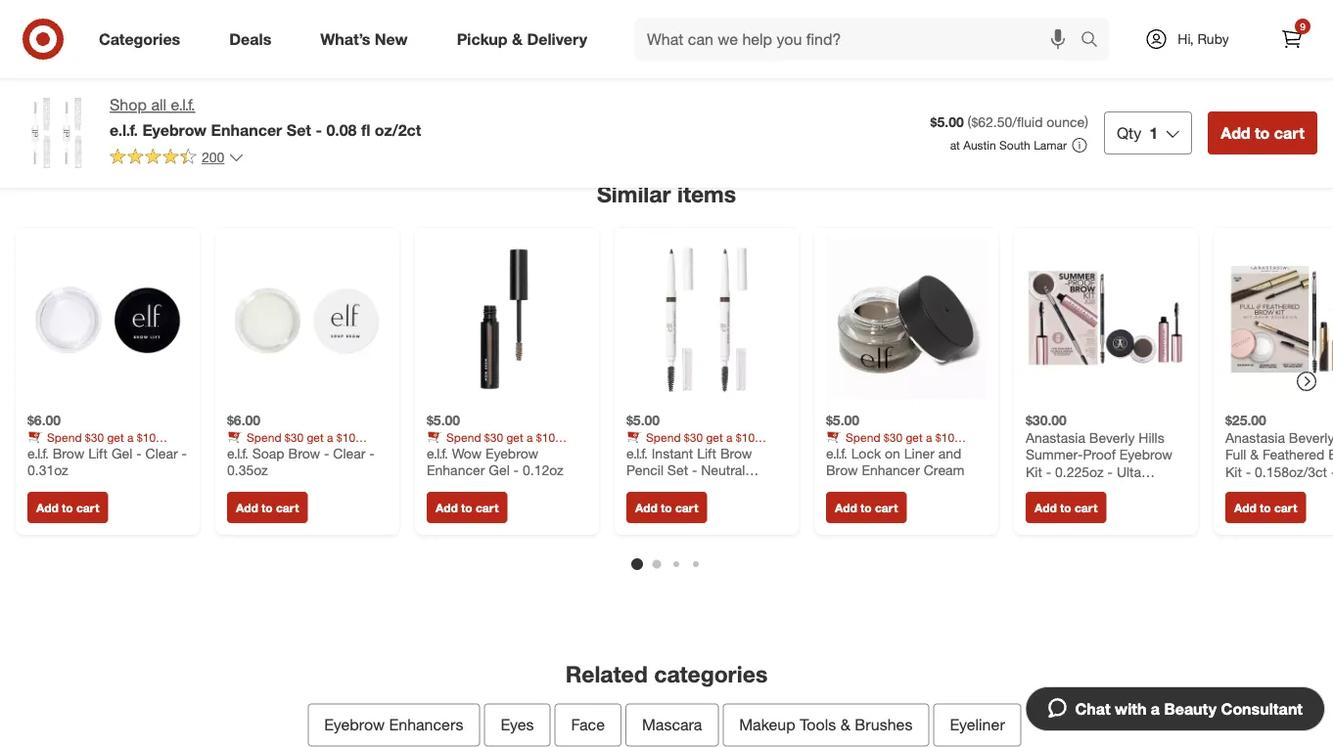 Task type: vqa. For each thing, say whether or not it's contained in the screenshot.
Add to cart button related to Anastasia Beverly Hills Summer-Proof Eyebrow Kit - 0.225oz - Ulta Beauty
yes



Task type: describe. For each thing, give the bounding box(es) containing it.
clear inside e.l.f. brow lift gel - clear - 0.31oz
[[145, 445, 178, 462]]

$25.00 anastasia beverly
[[1226, 412, 1333, 498]]

- left the 0.35oz
[[182, 445, 187, 462]]

mascara
[[642, 716, 702, 735]]

brown
[[627, 479, 666, 496]]

categories link
[[82, 18, 205, 61]]

add to cart for e.l.f. soap brow - clear - 0.35oz
[[236, 501, 299, 515]]

What can we help you find? suggestions appear below search field
[[635, 18, 1086, 61]]

enhancer inside e.l.f. wow eyebrow enhancer gel - 0.12oz
[[427, 462, 485, 479]]

cart for e.l.f. lock on liner and brow enhancer cream
[[875, 501, 898, 515]]

enhancers
[[389, 716, 463, 735]]

to for anastasia beverly
[[1260, 501, 1271, 515]]

eyeliner link
[[933, 704, 1022, 748]]

$5.00 left (
[[931, 114, 964, 131]]

with
[[1115, 700, 1147, 719]]

$5.00 ( $62.50 /fluid ounce )
[[931, 114, 1089, 131]]

ruby
[[1198, 30, 1229, 47]]

what's
[[320, 29, 370, 49]]

anastasia for $25.00
[[1226, 429, 1285, 446]]

and
[[939, 445, 962, 462]]

add for e.l.f. wow eyebrow enhancer gel - 0.12oz
[[436, 501, 458, 515]]

cart for e.l.f. instant lift brow pencil set - neutral brown - 2pc - 0.006oz
[[675, 501, 698, 515]]

chat
[[1075, 700, 1111, 719]]

9 link
[[1271, 18, 1314, 61]]

face link
[[555, 704, 622, 748]]

to for anastasia beverly hills summer-proof eyebrow kit - 0.225oz - ulta beauty
[[1060, 501, 1072, 515]]

cart for anastasia beverly
[[1275, 501, 1298, 515]]

- right the kit
[[1046, 463, 1052, 481]]

add for e.l.f. brow lift gel - clear - 0.31oz
[[36, 501, 59, 515]]

makeup
[[739, 716, 796, 735]]

wow
[[452, 445, 482, 462]]

sponsored
[[1275, 145, 1333, 160]]

e.l.f. lock on liner and brow enhancer cream image
[[826, 240, 987, 400]]

similar items
[[597, 180, 736, 208]]

add for e.l.f. soap brow - clear - 0.35oz
[[236, 501, 258, 515]]

hills
[[1139, 429, 1165, 446]]

qty
[[1117, 123, 1142, 142]]

- right '0.31oz' in the bottom left of the page
[[136, 445, 142, 462]]

liner
[[904, 445, 935, 462]]

add for e.l.f. lock on liner and brow enhancer cream
[[835, 501, 857, 515]]

- right soap
[[324, 445, 329, 462]]

deals link
[[213, 18, 296, 61]]

eyes
[[501, 716, 534, 735]]

enhancer inside 'shop all e.l.f. e.l.f. eyebrow enhancer set - 0.08 fl oz/2ct'
[[211, 120, 282, 139]]

search
[[1072, 31, 1119, 50]]

categories
[[99, 29, 180, 49]]

0.35oz
[[227, 462, 268, 479]]

add to cart for anastasia beverly hills summer-proof eyebrow kit - 0.225oz - ulta beauty
[[1035, 501, 1098, 515]]

eyebrow inside $30.00 anastasia beverly hills summer-proof eyebrow kit - 0.225oz - ulta beauty
[[1120, 446, 1173, 463]]

- left ulta
[[1108, 463, 1113, 481]]

kit
[[1026, 463, 1042, 481]]

instant
[[652, 445, 693, 462]]

shop all e.l.f. e.l.f. eyebrow enhancer set - 0.08 fl oz/2ct
[[110, 95, 421, 139]]

at
[[950, 138, 960, 153]]

1
[[1150, 123, 1158, 142]]

$6.00 for brow
[[27, 412, 61, 429]]

e.l.f. brow lift gel - clear - 0.31oz
[[27, 445, 187, 479]]

anastasia beverly hills summer-proof eyebrow kit - 0.225oz - ulta beauty image
[[1026, 240, 1187, 400]]

brushes
[[855, 716, 913, 735]]

$5.00 for e.l.f. instant lift brow pencil set - neutral brown - 2pc - 0.006oz
[[627, 412, 660, 429]]

gel inside e.l.f. wow eyebrow enhancer gel - 0.12oz
[[489, 462, 510, 479]]

related categories
[[566, 661, 768, 688]]

to for e.l.f. lock on liner and brow enhancer cream
[[861, 501, 872, 515]]

add to cart button for e.l.f. soap brow - clear - 0.35oz
[[227, 492, 308, 524]]

e.l.f. wow eyebrow enhancer gel - 0.12oz image
[[427, 240, 587, 400]]

eyebrow enhancers
[[324, 716, 463, 735]]

beverly for $30.00
[[1089, 429, 1135, 446]]

to for e.l.f. soap brow - clear - 0.35oz
[[261, 501, 273, 515]]

set inside e.l.f. instant lift brow pencil set - neutral brown - 2pc - 0.006oz
[[668, 462, 688, 479]]

ulta
[[1117, 463, 1142, 481]]

oz/2ct
[[375, 120, 421, 139]]

e.l.f. for e.l.f. brow lift gel - clear - 0.31oz
[[27, 445, 49, 462]]

e.l.f. lock on liner and brow enhancer cream
[[826, 445, 965, 479]]

similar
[[597, 180, 671, 208]]

add to cart button for anastasia beverly hills summer-proof eyebrow kit - 0.225oz - ulta beauty
[[1026, 492, 1107, 524]]

e.l.f. wow eyebrow enhancer gel - 0.12oz
[[427, 445, 564, 479]]

fl
[[361, 120, 370, 139]]

brow inside e.l.f. brow lift gel - clear - 0.31oz
[[53, 445, 84, 462]]

enhancer inside e.l.f. lock on liner and brow enhancer cream
[[862, 462, 920, 479]]

brow inside e.l.f. instant lift brow pencil set - neutral brown - 2pc - 0.006oz
[[720, 445, 752, 462]]

lamar
[[1034, 138, 1067, 153]]

a
[[1151, 700, 1160, 719]]

- right 2pc
[[706, 479, 711, 496]]

chat with a beauty consultant
[[1075, 700, 1303, 719]]

$5.00 for e.l.f. wow eyebrow enhancer gel - 0.12oz
[[427, 412, 460, 429]]

2pc
[[679, 479, 702, 496]]

summer-
[[1026, 446, 1083, 463]]

eyebrow enhancers link
[[308, 704, 480, 748]]

clear inside e.l.f. soap brow - clear - 0.35oz
[[333, 445, 366, 462]]

at austin south lamar
[[950, 138, 1067, 153]]

lock
[[851, 445, 881, 462]]

0.006oz
[[715, 479, 764, 496]]

0.08
[[326, 120, 357, 139]]

eyebrow left 'enhancers'
[[324, 716, 385, 735]]

add to cart button for anastasia beverly
[[1226, 492, 1306, 524]]

e.l.f. instant lift brow pencil set - neutral brown - 2pc - 0.006oz image
[[627, 240, 787, 400]]

anastasia beverly hills full & feathered eyebrow kit - 0.158oz/3ct  - ulta beauty image
[[1226, 240, 1333, 400]]

add for e.l.f. instant lift brow pencil set - neutral brown - 2pc - 0.006oz
[[635, 501, 658, 515]]

cream
[[924, 462, 965, 479]]

hi,
[[1178, 30, 1194, 47]]

)
[[1085, 114, 1089, 131]]



Task type: locate. For each thing, give the bounding box(es) containing it.
9
[[1300, 20, 1306, 32]]

lift for brow
[[88, 445, 108, 462]]

cart down 0.225oz
[[1075, 501, 1098, 515]]

$6.00 for soap
[[227, 412, 261, 429]]

e.l.f. inside e.l.f. wow eyebrow enhancer gel - 0.12oz
[[427, 445, 448, 462]]

deals
[[229, 29, 271, 49]]

beauty down summer-
[[1026, 481, 1069, 498]]

beverly up ulta
[[1089, 429, 1135, 446]]

enhancer up 200
[[211, 120, 282, 139]]

add to cart button for e.l.f. instant lift brow pencil set - neutral brown - 2pc - 0.006oz
[[627, 492, 707, 524]]

clear
[[145, 445, 178, 462], [333, 445, 366, 462]]

add to cart down the brown
[[635, 501, 698, 515]]

0 horizontal spatial $6.00
[[27, 412, 61, 429]]

beverly inside $25.00 anastasia beverly
[[1289, 429, 1333, 446]]

austin
[[964, 138, 996, 153]]

eyebrow inside e.l.f. wow eyebrow enhancer gel - 0.12oz
[[486, 445, 539, 462]]

(
[[968, 114, 972, 131]]

0 horizontal spatial &
[[512, 29, 523, 49]]

0.31oz
[[27, 462, 68, 479]]

$25.00
[[1226, 412, 1267, 429]]

eyebrow up 200 link on the left top of the page
[[142, 120, 207, 139]]

add to cart down e.l.f. wow eyebrow enhancer gel - 0.12oz
[[436, 501, 499, 515]]

add to cart down 0.225oz
[[1035, 501, 1098, 515]]

beverly for $25.00
[[1289, 429, 1333, 446]]

2 beverly from the left
[[1289, 429, 1333, 446]]

lift right instant
[[697, 445, 717, 462]]

- left wow on the left bottom of the page
[[369, 445, 375, 462]]

add to cart up sponsored
[[1221, 123, 1305, 142]]

0 horizontal spatial clear
[[145, 445, 178, 462]]

e.l.f. inside e.l.f. instant lift brow pencil set - neutral brown - 2pc - 0.006oz
[[627, 445, 648, 462]]

set right pencil
[[668, 462, 688, 479]]

& inside pickup & delivery link
[[512, 29, 523, 49]]

lift right '0.31oz' in the bottom left of the page
[[88, 445, 108, 462]]

beauty
[[1026, 481, 1069, 498], [1164, 700, 1217, 719]]

add to cart down $25.00 anastasia beverly
[[1235, 501, 1298, 515]]

$5.00
[[931, 114, 964, 131], [427, 412, 460, 429], [627, 412, 660, 429], [826, 412, 860, 429]]

1 clear from the left
[[145, 445, 178, 462]]

add for anastasia beverly hills summer-proof eyebrow kit - 0.225oz - ulta beauty
[[1035, 501, 1057, 515]]

1 horizontal spatial clear
[[333, 445, 366, 462]]

cart down 2pc
[[675, 501, 698, 515]]

what's new link
[[304, 18, 432, 61]]

proof
[[1083, 446, 1116, 463]]

gel
[[111, 445, 132, 462], [489, 462, 510, 479]]

beverly inside $30.00 anastasia beverly hills summer-proof eyebrow kit - 0.225oz - ulta beauty
[[1089, 429, 1135, 446]]

related
[[566, 661, 648, 688]]

set
[[287, 120, 311, 139], [668, 462, 688, 479]]

e.l.f. brow lift gel - clear - 0.31oz image
[[27, 240, 188, 400]]

& right tools
[[841, 716, 851, 735]]

cart
[[1274, 123, 1305, 142], [76, 501, 99, 515], [276, 501, 299, 515], [476, 501, 499, 515], [675, 501, 698, 515], [875, 501, 898, 515], [1075, 501, 1098, 515], [1275, 501, 1298, 515]]

1 horizontal spatial beauty
[[1164, 700, 1217, 719]]

0 horizontal spatial beverly
[[1089, 429, 1135, 446]]

1 vertical spatial set
[[668, 462, 688, 479]]

clear left the 0.35oz
[[145, 445, 178, 462]]

cart down e.l.f. wow eyebrow enhancer gel - 0.12oz
[[476, 501, 499, 515]]

1 horizontal spatial anastasia
[[1226, 429, 1285, 446]]

& inside the makeup tools & brushes link
[[841, 716, 851, 735]]

eyebrow right wow on the left bottom of the page
[[486, 445, 539, 462]]

makeup tools & brushes
[[739, 716, 913, 735]]

e.l.f. inside e.l.f. brow lift gel - clear - 0.31oz
[[27, 445, 49, 462]]

search button
[[1072, 18, 1119, 65]]

all
[[151, 95, 166, 115]]

brow inside e.l.f. soap brow - clear - 0.35oz
[[288, 445, 320, 462]]

1 anastasia from the left
[[1026, 429, 1086, 446]]

pencil
[[627, 462, 664, 479]]

eyebrow inside 'shop all e.l.f. e.l.f. eyebrow enhancer set - 0.08 fl oz/2ct'
[[142, 120, 207, 139]]

makeup tools & brushes link
[[723, 704, 929, 748]]

cart down e.l.f. brow lift gel - clear - 0.31oz on the bottom of the page
[[76, 501, 99, 515]]

cart down e.l.f. lock on liner and brow enhancer cream
[[875, 501, 898, 515]]

add to cart button for e.l.f. lock on liner and brow enhancer cream
[[826, 492, 907, 524]]

to for e.l.f. instant lift brow pencil set - neutral brown - 2pc - 0.006oz
[[661, 501, 672, 515]]

chat with a beauty consultant button
[[1025, 687, 1326, 732]]

cart for anastasia beverly hills summer-proof eyebrow kit - 0.225oz - ulta beauty
[[1075, 501, 1098, 515]]

1 horizontal spatial $6.00
[[227, 412, 261, 429]]

$62.50
[[972, 114, 1013, 131]]

- left "0.08" at the left top of page
[[316, 120, 322, 139]]

$6.00 up soap
[[227, 412, 261, 429]]

anastasia inside $25.00 anastasia beverly
[[1226, 429, 1285, 446]]

gel right wow on the left bottom of the page
[[489, 462, 510, 479]]

beauty inside $30.00 anastasia beverly hills summer-proof eyebrow kit - 0.225oz - ulta beauty
[[1026, 481, 1069, 498]]

add right 1 in the right top of the page
[[1221, 123, 1251, 142]]

e.l.f. soap brow - clear - 0.35oz image
[[227, 240, 388, 400]]

$5.00 up instant
[[627, 412, 660, 429]]

2 horizontal spatial enhancer
[[862, 462, 920, 479]]

- left neutral
[[692, 462, 697, 479]]

set left "0.08" at the left top of page
[[287, 120, 311, 139]]

advertisement region
[[0, 32, 1333, 144]]

add to cart button for e.l.f. brow lift gel - clear - 0.31oz
[[27, 492, 108, 524]]

1 beverly from the left
[[1089, 429, 1135, 446]]

gel inside e.l.f. brow lift gel - clear - 0.31oz
[[111, 445, 132, 462]]

add to cart for anastasia beverly
[[1235, 501, 1298, 515]]

1 horizontal spatial beverly
[[1289, 429, 1333, 446]]

to for e.l.f. brow lift gel - clear - 0.31oz
[[62, 501, 73, 515]]

pickup & delivery
[[457, 29, 587, 49]]

0.12oz
[[523, 462, 564, 479]]

categories
[[654, 661, 768, 688]]

beverly right $25.00
[[1289, 429, 1333, 446]]

cart down $25.00 anastasia beverly
[[1275, 501, 1298, 515]]

eyebrow right proof
[[1120, 446, 1173, 463]]

anastasia
[[1026, 429, 1086, 446], [1226, 429, 1285, 446]]

face
[[571, 716, 605, 735]]

- left 2pc
[[670, 479, 675, 496]]

$6.00
[[27, 412, 61, 429], [227, 412, 261, 429]]

to for e.l.f. wow eyebrow enhancer gel - 0.12oz
[[461, 501, 472, 515]]

0 vertical spatial beauty
[[1026, 481, 1069, 498]]

0 horizontal spatial anastasia
[[1026, 429, 1086, 446]]

eyes link
[[484, 704, 551, 748]]

enhancer
[[211, 120, 282, 139], [427, 462, 485, 479], [862, 462, 920, 479]]

add down '0.31oz' in the bottom left of the page
[[36, 501, 59, 515]]

0 vertical spatial set
[[287, 120, 311, 139]]

add down the kit
[[1035, 501, 1057, 515]]

0 vertical spatial &
[[512, 29, 523, 49]]

brow inside e.l.f. lock on liner and brow enhancer cream
[[826, 462, 858, 479]]

add down $25.00 anastasia beverly
[[1235, 501, 1257, 515]]

1 horizontal spatial enhancer
[[427, 462, 485, 479]]

ounce
[[1047, 114, 1085, 131]]

pickup
[[457, 29, 508, 49]]

e.l.f. for e.l.f. instant lift brow pencil set - neutral brown - 2pc - 0.006oz
[[627, 445, 648, 462]]

e.l.f. for e.l.f. lock on liner and brow enhancer cream
[[826, 445, 848, 462]]

cart for e.l.f. wow eyebrow enhancer gel - 0.12oz
[[476, 501, 499, 515]]

200
[[202, 149, 225, 166]]

lift inside e.l.f. instant lift brow pencil set - neutral brown - 2pc - 0.006oz
[[697, 445, 717, 462]]

gel right '0.31oz' in the bottom left of the page
[[111, 445, 132, 462]]

0 horizontal spatial enhancer
[[211, 120, 282, 139]]

0 horizontal spatial lift
[[88, 445, 108, 462]]

shop
[[110, 95, 147, 115]]

neutral
[[701, 462, 745, 479]]

1 vertical spatial beauty
[[1164, 700, 1217, 719]]

add to cart down e.l.f. lock on liner and brow enhancer cream
[[835, 501, 898, 515]]

soap
[[252, 445, 285, 462]]

beauty inside "button"
[[1164, 700, 1217, 719]]

cart for e.l.f. brow lift gel - clear - 0.31oz
[[76, 501, 99, 515]]

qty 1
[[1117, 123, 1158, 142]]

$30.00 anastasia beverly hills summer-proof eyebrow kit - 0.225oz - ulta beauty
[[1026, 412, 1173, 498]]

&
[[512, 29, 523, 49], [841, 716, 851, 735]]

1 $6.00 from the left
[[27, 412, 61, 429]]

0 horizontal spatial gel
[[111, 445, 132, 462]]

e.l.f. instant lift brow pencil set - neutral brown - 2pc - 0.006oz
[[627, 445, 764, 496]]

$5.00 for e.l.f. lock on liner and brow enhancer cream
[[826, 412, 860, 429]]

consultant
[[1221, 700, 1303, 719]]

$6.00 up '0.31oz' in the bottom left of the page
[[27, 412, 61, 429]]

mascara link
[[625, 704, 719, 748]]

add down lock
[[835, 501, 857, 515]]

tools
[[800, 716, 836, 735]]

- inside 'shop all e.l.f. e.l.f. eyebrow enhancer set - 0.08 fl oz/2ct'
[[316, 120, 322, 139]]

what's new
[[320, 29, 408, 49]]

region containing similar items
[[0, 32, 1333, 748]]

enhancer left the cream
[[862, 462, 920, 479]]

e.l.f. for e.l.f. wow eyebrow enhancer gel - 0.12oz
[[427, 445, 448, 462]]

1 horizontal spatial &
[[841, 716, 851, 735]]

add to cart for e.l.f. instant lift brow pencil set - neutral brown - 2pc - 0.006oz
[[635, 501, 698, 515]]

enhancer left 0.12oz
[[427, 462, 485, 479]]

image of e.l.f. eyebrow enhancer set - 0.08 fl oz/2ct image
[[16, 94, 94, 172]]

south
[[1000, 138, 1031, 153]]

e.l.f.
[[171, 95, 195, 115], [110, 120, 138, 139], [27, 445, 49, 462], [227, 445, 249, 462], [427, 445, 448, 462], [627, 445, 648, 462], [826, 445, 848, 462]]

$30.00
[[1026, 412, 1067, 429]]

0 horizontal spatial beauty
[[1026, 481, 1069, 498]]

add
[[1221, 123, 1251, 142], [36, 501, 59, 515], [236, 501, 258, 515], [436, 501, 458, 515], [635, 501, 658, 515], [835, 501, 857, 515], [1035, 501, 1057, 515], [1235, 501, 1257, 515]]

& right pickup
[[512, 29, 523, 49]]

2 clear from the left
[[333, 445, 366, 462]]

add to cart button for e.l.f. wow eyebrow enhancer gel - 0.12oz
[[427, 492, 507, 524]]

anastasia inside $30.00 anastasia beverly hills summer-proof eyebrow kit - 0.225oz - ulta beauty
[[1026, 429, 1086, 446]]

200 link
[[110, 148, 244, 170]]

2 anastasia from the left
[[1226, 429, 1285, 446]]

0.225oz
[[1055, 463, 1104, 481]]

beauty right a
[[1164, 700, 1217, 719]]

1 horizontal spatial set
[[668, 462, 688, 479]]

lift for instant
[[697, 445, 717, 462]]

items
[[677, 180, 736, 208]]

$5.00 up lock
[[826, 412, 860, 429]]

0 horizontal spatial set
[[287, 120, 311, 139]]

add to cart down the 0.35oz
[[236, 501, 299, 515]]

lift inside e.l.f. brow lift gel - clear - 0.31oz
[[88, 445, 108, 462]]

on
[[885, 445, 901, 462]]

add down the 0.35oz
[[236, 501, 258, 515]]

add to cart for e.l.f. lock on liner and brow enhancer cream
[[835, 501, 898, 515]]

1 horizontal spatial gel
[[489, 462, 510, 479]]

e.l.f. inside e.l.f. soap brow - clear - 0.35oz
[[227, 445, 249, 462]]

2 lift from the left
[[697, 445, 717, 462]]

anastasia for $30.00
[[1026, 429, 1086, 446]]

set inside 'shop all e.l.f. e.l.f. eyebrow enhancer set - 0.08 fl oz/2ct'
[[287, 120, 311, 139]]

cart up sponsored
[[1274, 123, 1305, 142]]

- inside e.l.f. wow eyebrow enhancer gel - 0.12oz
[[514, 462, 519, 479]]

add down the brown
[[635, 501, 658, 515]]

clear right soap
[[333, 445, 366, 462]]

- left 0.12oz
[[514, 462, 519, 479]]

delivery
[[527, 29, 587, 49]]

new
[[375, 29, 408, 49]]

hi, ruby
[[1178, 30, 1229, 47]]

add down wow on the left bottom of the page
[[436, 501, 458, 515]]

$5.00 up wow on the left bottom of the page
[[427, 412, 460, 429]]

to
[[1255, 123, 1270, 142], [62, 501, 73, 515], [261, 501, 273, 515], [461, 501, 472, 515], [661, 501, 672, 515], [861, 501, 872, 515], [1060, 501, 1072, 515], [1260, 501, 1271, 515]]

pickup & delivery link
[[440, 18, 612, 61]]

cart for e.l.f. soap brow - clear - 0.35oz
[[276, 501, 299, 515]]

beverly
[[1089, 429, 1135, 446], [1289, 429, 1333, 446]]

eyeliner
[[950, 716, 1005, 735]]

2 $6.00 from the left
[[227, 412, 261, 429]]

add to cart for e.l.f. wow eyebrow enhancer gel - 0.12oz
[[436, 501, 499, 515]]

1 lift from the left
[[88, 445, 108, 462]]

add to cart button
[[1208, 112, 1318, 155], [27, 492, 108, 524], [227, 492, 308, 524], [427, 492, 507, 524], [627, 492, 707, 524], [826, 492, 907, 524], [1026, 492, 1107, 524], [1226, 492, 1306, 524]]

1 horizontal spatial lift
[[697, 445, 717, 462]]

add to cart down '0.31oz' in the bottom left of the page
[[36, 501, 99, 515]]

-
[[316, 120, 322, 139], [136, 445, 142, 462], [182, 445, 187, 462], [324, 445, 329, 462], [369, 445, 375, 462], [514, 462, 519, 479], [692, 462, 697, 479], [1046, 463, 1052, 481], [1108, 463, 1113, 481], [670, 479, 675, 496], [706, 479, 711, 496]]

1 vertical spatial &
[[841, 716, 851, 735]]

add for anastasia beverly
[[1235, 501, 1257, 515]]

/fluid
[[1013, 114, 1043, 131]]

region
[[0, 32, 1333, 748]]

add to cart for e.l.f. brow lift gel - clear - 0.31oz
[[36, 501, 99, 515]]

e.l.f. for e.l.f. soap brow - clear - 0.35oz
[[227, 445, 249, 462]]

e.l.f. inside e.l.f. lock on liner and brow enhancer cream
[[826, 445, 848, 462]]

lift
[[88, 445, 108, 462], [697, 445, 717, 462]]

e.l.f. soap brow - clear - 0.35oz
[[227, 445, 375, 479]]

cart down e.l.f. soap brow - clear - 0.35oz
[[276, 501, 299, 515]]



